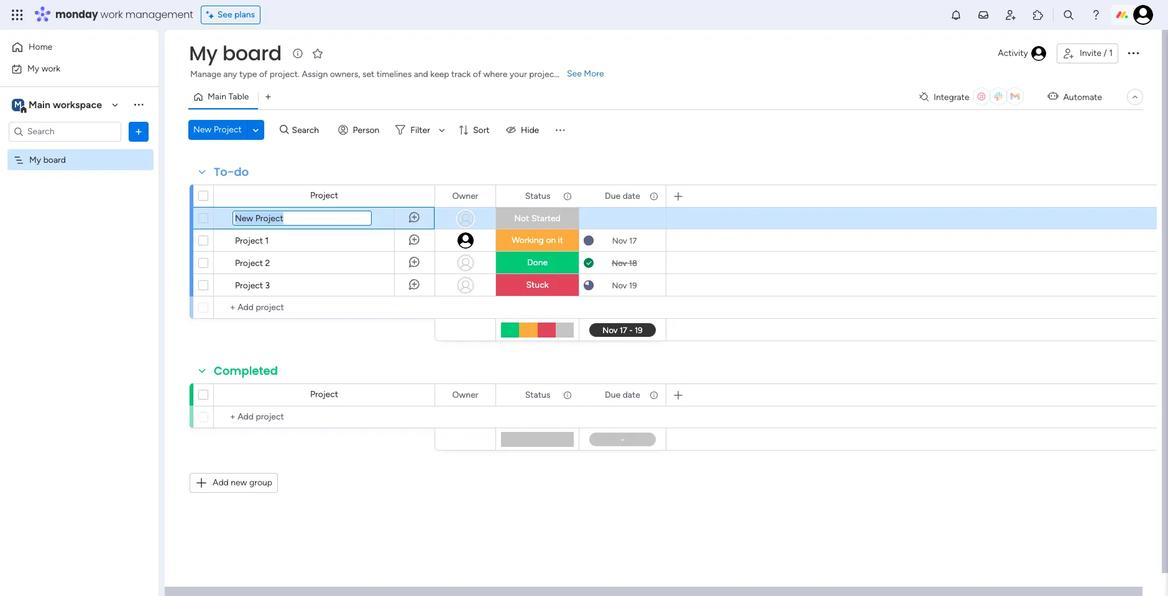 Task type: locate. For each thing, give the bounding box(es) containing it.
hide
[[521, 125, 539, 135]]

my down 'search in workspace' field
[[29, 154, 41, 165]]

board down 'search in workspace' field
[[43, 154, 66, 165]]

new project
[[193, 124, 242, 135]]

project inside button
[[214, 124, 242, 135]]

0 horizontal spatial of
[[259, 69, 267, 80]]

0 horizontal spatial main
[[29, 99, 50, 110]]

m
[[14, 99, 22, 110]]

date
[[623, 191, 640, 201], [623, 389, 640, 400]]

0 vertical spatial see
[[217, 9, 232, 20]]

project 3
[[235, 280, 270, 291]]

0 vertical spatial + add project text field
[[220, 300, 429, 315]]

1 vertical spatial see
[[567, 68, 582, 79]]

board inside list box
[[43, 154, 66, 165]]

nov 17
[[612, 236, 637, 245]]

owner for 1st owner field from the top
[[452, 191, 478, 201]]

1 vertical spatial owner field
[[449, 388, 482, 402]]

1 status field from the top
[[522, 189, 553, 203]]

started
[[531, 213, 561, 224]]

project
[[529, 69, 557, 80]]

group
[[249, 477, 272, 488]]

see inside the see plans button
[[217, 9, 232, 20]]

it
[[558, 235, 563, 246]]

0 vertical spatial my board
[[189, 39, 282, 67]]

project
[[214, 124, 242, 135], [310, 190, 338, 201], [235, 236, 263, 246], [235, 258, 263, 269], [235, 280, 263, 291], [310, 389, 338, 400]]

of right type at the top of page
[[259, 69, 267, 80]]

to-
[[214, 164, 234, 180]]

0 vertical spatial date
[[623, 191, 640, 201]]

main right 'workspace' icon
[[29, 99, 50, 110]]

my down home
[[27, 63, 39, 74]]

work down home
[[41, 63, 60, 74]]

1 horizontal spatial options image
[[1126, 45, 1141, 60]]

0 vertical spatial owner
[[452, 191, 478, 201]]

0 horizontal spatial options image
[[132, 125, 145, 138]]

sort button
[[453, 120, 497, 140]]

my board
[[189, 39, 282, 67], [29, 154, 66, 165]]

invite
[[1080, 48, 1102, 58]]

main left table
[[208, 91, 226, 102]]

0 vertical spatial owner field
[[449, 189, 482, 203]]

new
[[193, 124, 212, 135]]

None field
[[233, 211, 371, 225]]

management
[[125, 7, 193, 22]]

1 vertical spatial my board
[[29, 154, 66, 165]]

timelines
[[377, 69, 412, 80]]

see for see more
[[567, 68, 582, 79]]

your
[[510, 69, 527, 80]]

where
[[483, 69, 508, 80]]

arrow down image
[[435, 122, 449, 137]]

0 vertical spatial 1
[[1109, 48, 1113, 58]]

project.
[[270, 69, 300, 80]]

My board field
[[186, 39, 285, 67]]

add
[[213, 477, 229, 488]]

nov left 18
[[612, 258, 627, 268]]

1 vertical spatial nov
[[612, 258, 627, 268]]

Owner field
[[449, 189, 482, 203], [449, 388, 482, 402]]

1 nov from the top
[[612, 236, 627, 245]]

my
[[189, 39, 218, 67], [27, 63, 39, 74], [29, 154, 41, 165]]

1 owner field from the top
[[449, 189, 482, 203]]

of right track
[[473, 69, 481, 80]]

Due date field
[[602, 189, 643, 203], [602, 388, 643, 402]]

2 owner from the top
[[452, 389, 478, 400]]

type
[[239, 69, 257, 80]]

automate
[[1063, 92, 1102, 102]]

invite members image
[[1005, 9, 1017, 21]]

1 horizontal spatial of
[[473, 69, 481, 80]]

project 1
[[235, 236, 269, 246]]

0 horizontal spatial my board
[[29, 154, 66, 165]]

0 horizontal spatial see
[[217, 9, 232, 20]]

1 vertical spatial board
[[43, 154, 66, 165]]

nov left 19
[[612, 281, 627, 290]]

my inside list box
[[29, 154, 41, 165]]

0 horizontal spatial board
[[43, 154, 66, 165]]

nov left 17
[[612, 236, 627, 245]]

see inside see more link
[[567, 68, 582, 79]]

main inside workspace selection element
[[29, 99, 50, 110]]

1 vertical spatial status
[[525, 389, 550, 400]]

due
[[605, 191, 621, 201], [605, 389, 621, 400]]

options image down workspace options image
[[132, 125, 145, 138]]

autopilot image
[[1048, 88, 1058, 104]]

and
[[414, 69, 428, 80]]

owner
[[452, 191, 478, 201], [452, 389, 478, 400]]

1 vertical spatial 1
[[265, 236, 269, 246]]

not
[[514, 213, 529, 224]]

work right 'monday'
[[100, 7, 123, 22]]

1
[[1109, 48, 1113, 58], [265, 236, 269, 246]]

0 vertical spatial due
[[605, 191, 621, 201]]

nov for 1
[[612, 236, 627, 245]]

board
[[222, 39, 282, 67], [43, 154, 66, 165]]

work
[[100, 7, 123, 22], [41, 63, 60, 74]]

nov 19
[[612, 281, 637, 290]]

see left plans
[[217, 9, 232, 20]]

1 vertical spatial + add project text field
[[220, 410, 429, 425]]

+ Add project text field
[[220, 300, 429, 315], [220, 410, 429, 425]]

1 vertical spatial status field
[[522, 388, 553, 402]]

/
[[1104, 48, 1107, 58]]

main workspace
[[29, 99, 102, 110]]

1 horizontal spatial my board
[[189, 39, 282, 67]]

Status field
[[522, 189, 553, 203], [522, 388, 553, 402]]

person button
[[333, 120, 387, 140]]

more
[[584, 68, 604, 79]]

show board description image
[[290, 47, 305, 60]]

work inside button
[[41, 63, 60, 74]]

menu image
[[554, 124, 567, 136]]

due date
[[605, 191, 640, 201], [605, 389, 640, 400]]

2 vertical spatial nov
[[612, 281, 627, 290]]

2 owner field from the top
[[449, 388, 482, 402]]

board up type at the top of page
[[222, 39, 282, 67]]

dapulse integrations image
[[919, 92, 929, 102]]

see more
[[567, 68, 604, 79]]

0 vertical spatial status field
[[522, 189, 553, 203]]

to-do
[[214, 164, 249, 180]]

see for see plans
[[217, 9, 232, 20]]

working
[[512, 235, 544, 246]]

1 vertical spatial due date field
[[602, 388, 643, 402]]

my board list box
[[0, 147, 159, 338]]

main table
[[208, 91, 249, 102]]

0 vertical spatial nov
[[612, 236, 627, 245]]

see left more
[[567, 68, 582, 79]]

see plans
[[217, 9, 255, 20]]

my up manage
[[189, 39, 218, 67]]

0 vertical spatial board
[[222, 39, 282, 67]]

0 vertical spatial due date field
[[602, 189, 643, 203]]

0 vertical spatial work
[[100, 7, 123, 22]]

2 nov from the top
[[612, 258, 627, 268]]

1 horizontal spatial work
[[100, 7, 123, 22]]

1 owner from the top
[[452, 191, 478, 201]]

1 horizontal spatial board
[[222, 39, 282, 67]]

new
[[231, 477, 247, 488]]

1 status from the top
[[525, 191, 550, 201]]

1 vertical spatial due date
[[605, 389, 640, 400]]

0 horizontal spatial 1
[[265, 236, 269, 246]]

1 vertical spatial work
[[41, 63, 60, 74]]

my inside button
[[27, 63, 39, 74]]

0 horizontal spatial work
[[41, 63, 60, 74]]

1 due from the top
[[605, 191, 621, 201]]

status field for completed
[[522, 388, 553, 402]]

main inside button
[[208, 91, 226, 102]]

1 vertical spatial owner
[[452, 389, 478, 400]]

2 status field from the top
[[522, 388, 553, 402]]

see
[[217, 9, 232, 20], [567, 68, 582, 79]]

1 horizontal spatial 1
[[1109, 48, 1113, 58]]

main
[[208, 91, 226, 102], [29, 99, 50, 110]]

1 vertical spatial due
[[605, 389, 621, 400]]

0 vertical spatial due date
[[605, 191, 640, 201]]

1 vertical spatial date
[[623, 389, 640, 400]]

v2 search image
[[280, 123, 289, 137]]

activity button
[[993, 44, 1052, 63]]

my board up any
[[189, 39, 282, 67]]

options image right /
[[1126, 45, 1141, 60]]

nov
[[612, 236, 627, 245], [612, 258, 627, 268], [612, 281, 627, 290]]

column information image
[[563, 191, 573, 201], [649, 191, 659, 201], [563, 390, 573, 400], [649, 390, 659, 400]]

1 horizontal spatial main
[[208, 91, 226, 102]]

status
[[525, 191, 550, 201], [525, 389, 550, 400]]

1 right /
[[1109, 48, 1113, 58]]

my board down 'search in workspace' field
[[29, 154, 66, 165]]

of
[[259, 69, 267, 80], [473, 69, 481, 80]]

0 vertical spatial status
[[525, 191, 550, 201]]

do
[[234, 164, 249, 180]]

home
[[29, 42, 52, 52]]

my work
[[27, 63, 60, 74]]

my work button
[[7, 59, 134, 79]]

add view image
[[266, 92, 271, 102]]

option
[[0, 149, 159, 151]]

completed
[[214, 363, 278, 379]]

options image
[[1126, 45, 1141, 60], [132, 125, 145, 138]]

Completed field
[[211, 363, 281, 379]]

sort
[[473, 125, 490, 135]]

status field for to-do
[[522, 189, 553, 203]]

0 vertical spatial options image
[[1126, 45, 1141, 60]]

main table button
[[188, 87, 258, 107]]

working on it
[[512, 235, 563, 246]]

workspace image
[[12, 98, 24, 112]]

2 status from the top
[[525, 389, 550, 400]]

workspace options image
[[132, 98, 145, 111]]

1 up 2
[[265, 236, 269, 246]]

1 horizontal spatial see
[[567, 68, 582, 79]]



Task type: vqa. For each thing, say whether or not it's contained in the screenshot.
2nd date from the top
yes



Task type: describe. For each thing, give the bounding box(es) containing it.
plans
[[234, 9, 255, 20]]

invite / 1
[[1080, 48, 1113, 58]]

3
[[265, 280, 270, 291]]

work for monday
[[100, 7, 123, 22]]

workspace selection element
[[12, 97, 104, 113]]

nov for 2
[[612, 258, 627, 268]]

keep
[[430, 69, 449, 80]]

owners,
[[330, 69, 360, 80]]

2 date from the top
[[623, 389, 640, 400]]

1 due date from the top
[[605, 191, 640, 201]]

status for completed
[[525, 389, 550, 400]]

new project button
[[188, 120, 247, 140]]

1 date from the top
[[623, 191, 640, 201]]

see more link
[[566, 68, 605, 80]]

apps image
[[1032, 9, 1044, 21]]

assign
[[302, 69, 328, 80]]

19
[[629, 281, 637, 290]]

workspace
[[53, 99, 102, 110]]

add new group button
[[190, 473, 278, 493]]

set
[[362, 69, 374, 80]]

main for main table
[[208, 91, 226, 102]]

project 2
[[235, 258, 270, 269]]

select product image
[[11, 9, 24, 21]]

2 + add project text field from the top
[[220, 410, 429, 425]]

stands.
[[560, 69, 587, 80]]

my board inside list box
[[29, 154, 66, 165]]

integrate
[[934, 92, 969, 102]]

2 due from the top
[[605, 389, 621, 400]]

inbox image
[[977, 9, 990, 21]]

home button
[[7, 37, 134, 57]]

18
[[629, 258, 637, 268]]

activity
[[998, 48, 1028, 58]]

notifications image
[[950, 9, 962, 21]]

2
[[265, 258, 270, 269]]

1 inside button
[[1109, 48, 1113, 58]]

v2 done deadline image
[[584, 257, 594, 269]]

done
[[527, 257, 548, 268]]

add to favorites image
[[311, 47, 324, 59]]

not started
[[514, 213, 561, 224]]

invite / 1 button
[[1057, 44, 1118, 63]]

2 due date from the top
[[605, 389, 640, 400]]

table
[[228, 91, 249, 102]]

1 vertical spatial options image
[[132, 125, 145, 138]]

2 of from the left
[[473, 69, 481, 80]]

search everything image
[[1062, 9, 1075, 21]]

on
[[546, 235, 556, 246]]

jacob simon image
[[1133, 5, 1153, 25]]

owner for 1st owner field from the bottom of the page
[[452, 389, 478, 400]]

manage any type of project. assign owners, set timelines and keep track of where your project stands.
[[190, 69, 587, 80]]

add new group
[[213, 477, 272, 488]]

work for my
[[41, 63, 60, 74]]

angle down image
[[253, 125, 259, 135]]

filter
[[411, 125, 430, 135]]

nov 18
[[612, 258, 637, 268]]

hide button
[[501, 120, 547, 140]]

1 of from the left
[[259, 69, 267, 80]]

1 due date field from the top
[[602, 189, 643, 203]]

Search field
[[289, 121, 326, 139]]

To-do field
[[211, 164, 252, 180]]

monday
[[55, 7, 98, 22]]

1 + add project text field from the top
[[220, 300, 429, 315]]

17
[[629, 236, 637, 245]]

person
[[353, 125, 379, 135]]

main for main workspace
[[29, 99, 50, 110]]

any
[[223, 69, 237, 80]]

status for to-do
[[525, 191, 550, 201]]

manage
[[190, 69, 221, 80]]

see plans button
[[201, 6, 261, 24]]

2 due date field from the top
[[602, 388, 643, 402]]

help image
[[1090, 9, 1102, 21]]

Search in workspace field
[[26, 124, 104, 139]]

collapse board header image
[[1130, 92, 1140, 102]]

3 nov from the top
[[612, 281, 627, 290]]

monday work management
[[55, 7, 193, 22]]

track
[[451, 69, 471, 80]]

stuck
[[526, 280, 549, 290]]

filter button
[[391, 120, 449, 140]]



